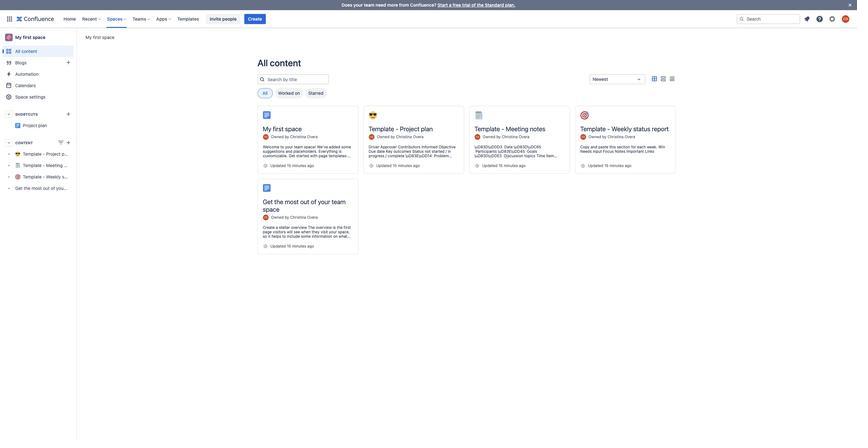 Task type: vqa. For each thing, say whether or not it's contained in the screenshot.
EDIT SIDEBAR "link"
no



Task type: describe. For each thing, give the bounding box(es) containing it.
confluence?
[[410, 2, 437, 8]]

ago for project
[[413, 163, 420, 168]]

ago for most
[[308, 244, 314, 249]]

1 horizontal spatial content
[[270, 57, 301, 68]]

links
[[645, 149, 655, 154]]

space
[[15, 94, 28, 100]]

standard
[[485, 2, 504, 8]]

apps
[[156, 16, 167, 21]]

owned for get the most out of your team space
[[271, 215, 284, 220]]

settings icon image
[[829, 15, 837, 23]]

automation
[[15, 71, 39, 77]]

section
[[617, 145, 631, 149]]

paste
[[599, 145, 609, 149]]

most inside get the most out of your team space link
[[32, 186, 42, 191]]

most inside get the most out of your team space
[[285, 198, 299, 205]]

by for most
[[285, 215, 289, 220]]

topics
[[525, 153, 536, 158]]

project plan link up change view icon at top
[[3, 120, 98, 131]]

starred button
[[306, 88, 327, 98]]

this
[[610, 145, 616, 149]]

15 for weekly
[[605, 163, 609, 168]]

Search field
[[737, 14, 801, 24]]

blogs
[[15, 60, 27, 65]]

overa for project
[[413, 135, 424, 139]]

the inside space element
[[24, 186, 30, 191]]

create
[[248, 16, 262, 21]]

0 vertical spatial team
[[364, 2, 375, 8]]

owned for template - meeting notes
[[483, 135, 496, 139]]

for
[[632, 145, 637, 149]]

christina for project
[[396, 135, 412, 139]]

\ud83d\udc65
[[514, 145, 542, 149]]

open image
[[636, 75, 643, 83]]

all content link
[[3, 46, 74, 57]]

christina for space
[[290, 135, 306, 139]]

invite people button
[[206, 14, 241, 24]]

create link
[[244, 14, 266, 24]]

of inside tree
[[51, 186, 55, 191]]

overa for space
[[307, 135, 318, 139]]

template - meeting notes inside space element
[[23, 163, 75, 168]]

automation link
[[3, 68, 74, 80]]

all button
[[258, 88, 273, 98]]

each
[[638, 145, 646, 149]]

1 horizontal spatial my first space link
[[86, 34, 114, 40]]

profile picture image for template - project plan
[[369, 134, 375, 140]]

cards image
[[651, 75, 658, 83]]

christina for meeting
[[502, 135, 518, 139]]

plan.
[[506, 2, 516, 8]]

minutes for space
[[292, 163, 307, 168]]

teams button
[[131, 14, 153, 24]]

notes inside '\ud83d\uddd3  date \ud83d\udc65 participants \ud83e\udd45  goals \ud83d\udde3  discussion topics time item presenter notes     ✅  action items ⤴  decisions'
[[493, 158, 504, 163]]

space settings link
[[3, 91, 74, 103]]

get inside space element
[[15, 186, 23, 191]]

owned for my first space
[[271, 135, 284, 139]]

updated for template - project plan
[[377, 163, 392, 168]]

invite people
[[210, 16, 237, 21]]

recent button
[[80, 14, 103, 24]]

all inside button
[[263, 90, 268, 96]]

updated for template - weekly status report
[[588, 163, 604, 168]]

close image
[[847, 1, 855, 9]]

worked on button
[[275, 88, 303, 98]]

template - meeting notes link
[[3, 160, 75, 171]]

notes inside template - meeting notes link
[[64, 163, 75, 168]]

more
[[387, 2, 398, 8]]

spaces button
[[105, 14, 129, 24]]

global element
[[4, 10, 736, 28]]

profile picture image for template - meeting notes
[[475, 134, 481, 140]]

1 horizontal spatial my
[[86, 34, 92, 40]]

\ud83d\uddd3  date \ud83d\udc65 participants \ud83e\udd45  goals \ud83d\udde3  discussion topics time item presenter notes     ✅  action items ⤴  decisions
[[475, 145, 558, 163]]

win
[[659, 145, 666, 149]]

\ud83d\udde3
[[475, 153, 502, 158]]

get inside get the most out of your team space
[[263, 198, 273, 205]]

first inside space element
[[23, 35, 31, 40]]

:dart: image
[[581, 111, 589, 120]]

1 vertical spatial all content
[[258, 57, 301, 68]]

1 horizontal spatial the
[[275, 198, 284, 205]]

\ud83e\udd45
[[498, 149, 525, 154]]

focus
[[603, 149, 614, 154]]

project plan link down shortcuts dropdown button
[[23, 123, 47, 128]]

owned for template - project plan
[[377, 135, 390, 139]]

updated 15 minutes ago for project
[[377, 163, 420, 168]]

need
[[376, 2, 386, 8]]

your inside tree
[[56, 186, 65, 191]]

and
[[591, 145, 598, 149]]

all inside space element
[[15, 49, 20, 54]]

help icon image
[[816, 15, 824, 23]]

christina for most
[[290, 215, 306, 220]]

my inside space element
[[15, 35, 22, 40]]

shortcuts button
[[3, 108, 74, 120]]

0 vertical spatial template - meeting notes
[[475, 125, 546, 133]]

by for meeting
[[497, 135, 501, 139]]

time
[[537, 153, 546, 158]]

1 horizontal spatial template - project plan
[[369, 125, 433, 133]]

15 for most
[[287, 244, 291, 249]]

input
[[593, 149, 602, 154]]

trial
[[463, 2, 471, 8]]

overa for most
[[307, 215, 318, 220]]

people
[[222, 16, 237, 21]]

start
[[438, 2, 448, 8]]

worked on
[[278, 90, 300, 96]]

all content inside space element
[[15, 49, 37, 54]]

updated 15 minutes ago for meeting
[[482, 163, 526, 168]]

does your team need more from confluence? start a free trial of the standard plan.
[[342, 2, 516, 8]]

home link
[[62, 14, 78, 24]]

recent
[[82, 16, 97, 21]]

spaces
[[107, 16, 123, 21]]

1 horizontal spatial template - weekly status report
[[581, 125, 669, 133]]

15 for space
[[287, 163, 291, 168]]

page image for my
[[263, 111, 271, 119]]

0 vertical spatial meeting
[[506, 125, 529, 133]]

0 vertical spatial the
[[477, 2, 484, 8]]

christina overa link for space
[[290, 135, 318, 139]]

blogs link
[[3, 57, 74, 68]]

apps button
[[155, 14, 174, 24]]

newest
[[593, 76, 608, 82]]

a
[[449, 2, 452, 8]]

space settings
[[15, 94, 46, 100]]

1 horizontal spatial weekly
[[612, 125, 632, 133]]

⤴
[[535, 158, 538, 163]]

home
[[64, 16, 76, 21]]

Search by title field
[[266, 75, 328, 84]]

out inside space element
[[43, 186, 50, 191]]

1 horizontal spatial my first space
[[86, 34, 114, 40]]

1 horizontal spatial project plan
[[74, 120, 98, 126]]

tree inside space element
[[3, 148, 90, 194]]

2 horizontal spatial my first space
[[263, 125, 302, 133]]

templates
[[177, 16, 199, 21]]

of inside get the most out of your team space
[[311, 198, 317, 205]]

out inside get the most out of your team space
[[300, 198, 310, 205]]

template - project plan image
[[15, 123, 20, 128]]

christina overa link for weekly
[[608, 135, 636, 139]]

owned by christina overa for most
[[271, 215, 318, 220]]



Task type: locate. For each thing, give the bounding box(es) containing it.
✅
[[505, 158, 510, 163]]

1 vertical spatial get the most out of your team space
[[263, 198, 346, 213]]

:notepad_spiral: image
[[475, 111, 483, 120], [475, 111, 483, 120]]

updated for get the most out of your team space
[[271, 244, 286, 249]]

notes
[[530, 125, 546, 133], [64, 163, 75, 168]]

overa for meeting
[[519, 135, 530, 139]]

0 horizontal spatial meeting
[[46, 163, 63, 168]]

0 horizontal spatial team
[[66, 186, 77, 191]]

1 vertical spatial notes
[[64, 163, 75, 168]]

0 horizontal spatial first
[[23, 35, 31, 40]]

1 vertical spatial report
[[76, 174, 88, 180]]

1 horizontal spatial out
[[300, 198, 310, 205]]

0 horizontal spatial of
[[51, 186, 55, 191]]

project
[[74, 120, 88, 126], [23, 123, 37, 128], [400, 125, 420, 133], [46, 151, 61, 157]]

1 vertical spatial notes
[[493, 158, 504, 163]]

1 horizontal spatial of
[[311, 198, 317, 205]]

2 horizontal spatial my
[[263, 125, 272, 133]]

0 horizontal spatial get the most out of your team space
[[15, 186, 90, 191]]

all content up search by title field
[[258, 57, 301, 68]]

owned by christina overa for weekly
[[589, 135, 636, 139]]

weekly up get the most out of your team space link
[[46, 174, 61, 180]]

important
[[627, 149, 644, 154]]

0 horizontal spatial weekly
[[46, 174, 61, 180]]

space element
[[0, 28, 98, 440]]

start a free trial of the standard plan. link
[[438, 2, 516, 8]]

template - weekly status report inside template - weekly status report link
[[23, 174, 88, 180]]

0 horizontal spatial notes
[[493, 158, 504, 163]]

1 page image from the top
[[263, 111, 271, 119]]

1 horizontal spatial all content
[[258, 57, 301, 68]]

1 horizontal spatial get the most out of your team space
[[263, 198, 346, 213]]

content button
[[3, 137, 74, 148]]

1 vertical spatial status
[[62, 174, 75, 180]]

0 horizontal spatial notes
[[64, 163, 75, 168]]

get the most out of your team space link
[[3, 183, 90, 194]]

out
[[43, 186, 50, 191], [300, 198, 310, 205]]

by for weekly
[[603, 135, 607, 139]]

0 vertical spatial most
[[32, 186, 42, 191]]

0 vertical spatial all
[[15, 49, 20, 54]]

minutes for meeting
[[504, 163, 518, 168]]

-
[[396, 125, 399, 133], [502, 125, 505, 133], [608, 125, 611, 133], [43, 151, 45, 157], [43, 163, 45, 168], [43, 174, 45, 180]]

team inside get the most out of your team space
[[332, 198, 346, 205]]

profile picture image for get the most out of your team space
[[263, 215, 269, 220]]

christina overa link for project
[[396, 135, 424, 139]]

1 vertical spatial content
[[270, 57, 301, 68]]

owned
[[271, 135, 284, 139], [377, 135, 390, 139], [483, 135, 496, 139], [589, 135, 602, 139], [271, 215, 284, 220]]

minutes for most
[[292, 244, 307, 249]]

get the most out of your team space
[[15, 186, 90, 191], [263, 198, 346, 213]]

0 vertical spatial template - weekly status report
[[581, 125, 669, 133]]

1 vertical spatial page image
[[263, 184, 271, 192]]

2 vertical spatial all
[[263, 90, 268, 96]]

1 horizontal spatial meeting
[[506, 125, 529, 133]]

1 vertical spatial of
[[51, 186, 55, 191]]

all up blogs
[[15, 49, 20, 54]]

get the most out of your team space inside space element
[[15, 186, 90, 191]]

my
[[86, 34, 92, 40], [15, 35, 22, 40], [263, 125, 272, 133]]

1 horizontal spatial notes
[[530, 125, 546, 133]]

by for space
[[285, 135, 289, 139]]

profile picture image for template - weekly status report
[[581, 134, 586, 140]]

list image
[[660, 75, 667, 83]]

15
[[287, 163, 291, 168], [393, 163, 397, 168], [499, 163, 503, 168], [605, 163, 609, 168], [287, 244, 291, 249]]

0 vertical spatial get the most out of your team space
[[15, 186, 90, 191]]

notes up the \ud83d\udc65
[[530, 125, 546, 133]]

worked
[[278, 90, 294, 96]]

notes right focus
[[615, 149, 626, 154]]

copy and paste this section for each week. win needs input focus notes important links
[[581, 145, 666, 154]]

None text field
[[593, 76, 594, 82]]

template - weekly status report
[[581, 125, 669, 133], [23, 174, 88, 180]]

template - weekly status report up section
[[581, 125, 669, 133]]

template inside template - weekly status report link
[[23, 174, 42, 180]]

my first space inside space element
[[15, 35, 45, 40]]

overa for weekly
[[625, 135, 636, 139]]

calendars
[[15, 83, 36, 88]]

minutes for weekly
[[610, 163, 624, 168]]

1 vertical spatial most
[[285, 198, 299, 205]]

minutes for project
[[398, 163, 412, 168]]

my first space link up all content link
[[3, 31, 74, 44]]

1 horizontal spatial your
[[318, 198, 330, 205]]

confluence image
[[16, 15, 54, 23], [16, 15, 54, 23]]

project plan
[[74, 120, 98, 126], [23, 123, 47, 128]]

1 vertical spatial get
[[263, 198, 273, 205]]

0 vertical spatial out
[[43, 186, 50, 191]]

0 vertical spatial get
[[15, 186, 23, 191]]

updated 15 minutes ago
[[271, 163, 314, 168], [377, 163, 420, 168], [482, 163, 526, 168], [588, 163, 632, 168], [271, 244, 314, 249]]

0 horizontal spatial out
[[43, 186, 50, 191]]

template - project plan link
[[3, 148, 74, 160]]

0 vertical spatial your
[[354, 2, 363, 8]]

0 horizontal spatial your
[[56, 186, 65, 191]]

project plan link
[[3, 120, 98, 131], [23, 123, 47, 128]]

0 vertical spatial all content
[[15, 49, 37, 54]]

your profile and preferences image
[[842, 15, 850, 23]]

page image for get
[[263, 184, 271, 192]]

on
[[295, 90, 300, 96]]

1 horizontal spatial notes
[[615, 149, 626, 154]]

owned by christina overa for meeting
[[483, 135, 530, 139]]

0 horizontal spatial template - weekly status report
[[23, 174, 88, 180]]

items
[[524, 158, 534, 163]]

status
[[634, 125, 651, 133], [62, 174, 75, 180]]

report inside tree
[[76, 174, 88, 180]]

0 horizontal spatial status
[[62, 174, 75, 180]]

template - meeting notes
[[475, 125, 546, 133], [23, 163, 75, 168]]

0 vertical spatial notes
[[615, 149, 626, 154]]

notes down 'create a page' icon
[[64, 163, 75, 168]]

0 horizontal spatial the
[[24, 186, 30, 191]]

updated 15 minutes ago for space
[[271, 163, 314, 168]]

content
[[15, 141, 33, 145]]

0 vertical spatial page image
[[263, 111, 271, 119]]

1 vertical spatial your
[[56, 186, 65, 191]]

1 vertical spatial template - project plan
[[23, 151, 70, 157]]

compact list image
[[669, 75, 676, 83]]

15 for meeting
[[499, 163, 503, 168]]

christina overa link for meeting
[[502, 135, 530, 139]]

updated for my first space
[[271, 163, 286, 168]]

starred
[[308, 90, 324, 96]]

template - project plan inside tree
[[23, 151, 70, 157]]

teams
[[133, 16, 146, 21]]

template - meeting notes up template - weekly status report link
[[23, 163, 75, 168]]

content up search by title field
[[270, 57, 301, 68]]

ago
[[308, 163, 314, 168], [413, 163, 420, 168], [519, 163, 526, 168], [625, 163, 632, 168], [308, 244, 314, 249]]

page image
[[263, 111, 271, 119], [263, 184, 271, 192]]

0 horizontal spatial my first space link
[[3, 31, 74, 44]]

team inside space element
[[66, 186, 77, 191]]

0 horizontal spatial all content
[[15, 49, 37, 54]]

meeting
[[506, 125, 529, 133], [46, 163, 63, 168]]

overa
[[307, 135, 318, 139], [413, 135, 424, 139], [519, 135, 530, 139], [625, 135, 636, 139], [307, 215, 318, 220]]

1 horizontal spatial first
[[93, 34, 101, 40]]

:dart: image
[[581, 111, 589, 120]]

ago for space
[[308, 163, 314, 168]]

0 horizontal spatial my
[[15, 35, 22, 40]]

meeting up the \ud83d\udc65
[[506, 125, 529, 133]]

2 vertical spatial your
[[318, 198, 330, 205]]

0 vertical spatial report
[[652, 125, 669, 133]]

template - project plan
[[369, 125, 433, 133], [23, 151, 70, 157]]

minutes
[[292, 163, 307, 168], [398, 163, 412, 168], [504, 163, 518, 168], [610, 163, 624, 168], [292, 244, 307, 249]]

content up blogs
[[22, 49, 37, 54]]

notification icon image
[[804, 15, 811, 23]]

2 page image from the top
[[263, 184, 271, 192]]

content
[[22, 49, 37, 54], [270, 57, 301, 68]]

0 vertical spatial of
[[472, 2, 476, 8]]

weekly up section
[[612, 125, 632, 133]]

1 horizontal spatial team
[[332, 198, 346, 205]]

by for project
[[391, 135, 395, 139]]

2 horizontal spatial the
[[477, 2, 484, 8]]

does
[[342, 2, 353, 8]]

plan
[[89, 120, 98, 126], [38, 123, 47, 128], [421, 125, 433, 133], [62, 151, 70, 157]]

1 horizontal spatial status
[[634, 125, 651, 133]]

1 horizontal spatial template - meeting notes
[[475, 125, 546, 133]]

0 vertical spatial content
[[22, 49, 37, 54]]

appswitcher icon image
[[6, 15, 13, 23]]

2 vertical spatial of
[[311, 198, 317, 205]]

christina
[[290, 135, 306, 139], [396, 135, 412, 139], [502, 135, 518, 139], [608, 135, 624, 139], [290, 215, 306, 220]]

0 horizontal spatial template - project plan
[[23, 151, 70, 157]]

template inside template - project plan link
[[23, 151, 42, 157]]

template - meeting notes up \ud83e\udd45
[[475, 125, 546, 133]]

profile picture image for my first space
[[263, 134, 269, 140]]

my first space link
[[3, 31, 74, 44], [86, 34, 114, 40]]

christina for weekly
[[608, 135, 624, 139]]

settings
[[29, 94, 46, 100]]

free
[[453, 2, 461, 8]]

1 vertical spatial meeting
[[46, 163, 63, 168]]

2 horizontal spatial first
[[273, 125, 284, 133]]

weekly inside space element
[[46, 174, 61, 180]]

participants
[[476, 149, 497, 154]]

meeting inside space element
[[46, 163, 63, 168]]

0 horizontal spatial report
[[76, 174, 88, 180]]

week.
[[647, 145, 658, 149]]

team
[[364, 2, 375, 8], [66, 186, 77, 191], [332, 198, 346, 205]]

1 vertical spatial all
[[258, 57, 268, 68]]

template
[[369, 125, 394, 133], [475, 125, 500, 133], [581, 125, 606, 133], [23, 151, 42, 157], [23, 163, 42, 168], [23, 174, 42, 180]]

15 for project
[[393, 163, 397, 168]]

notes left ✅
[[493, 158, 504, 163]]

collapse sidebar image
[[69, 31, 83, 44]]

2 vertical spatial team
[[332, 198, 346, 205]]

template inside template - meeting notes link
[[23, 163, 42, 168]]

:sunglasses: image
[[369, 111, 377, 120], [369, 111, 377, 120]]

ago for meeting
[[519, 163, 526, 168]]

0 horizontal spatial project plan
[[23, 123, 47, 128]]

content inside space element
[[22, 49, 37, 54]]

create a page image
[[65, 139, 72, 146]]

calendars link
[[3, 80, 74, 91]]

1 vertical spatial weekly
[[46, 174, 61, 180]]

presenter
[[475, 158, 492, 163]]

updated 15 minutes ago for most
[[271, 244, 314, 249]]

notes
[[615, 149, 626, 154], [493, 158, 504, 163]]

0 horizontal spatial content
[[22, 49, 37, 54]]

updated 15 minutes ago for weekly
[[588, 163, 632, 168]]

1 horizontal spatial report
[[652, 125, 669, 133]]

template - weekly status report up get the most out of your team space link
[[23, 174, 88, 180]]

1 vertical spatial out
[[300, 198, 310, 205]]

1 vertical spatial template - weekly status report
[[23, 174, 88, 180]]

all up all button
[[258, 57, 268, 68]]

2 horizontal spatial team
[[364, 2, 375, 8]]

status up get the most out of your team space link
[[62, 174, 75, 180]]

notes inside copy and paste this section for each week. win needs input focus notes important links
[[615, 149, 626, 154]]

owned for template - weekly status report
[[589, 135, 602, 139]]

copy
[[581, 145, 590, 149]]

0 horizontal spatial template - meeting notes
[[23, 163, 75, 168]]

the
[[477, 2, 484, 8], [24, 186, 30, 191], [275, 198, 284, 205]]

change view image
[[57, 139, 65, 146]]

owned by christina overa for project
[[377, 135, 424, 139]]

0 horizontal spatial most
[[32, 186, 42, 191]]

by
[[285, 135, 289, 139], [391, 135, 395, 139], [497, 135, 501, 139], [603, 135, 607, 139], [285, 215, 289, 220]]

tree
[[3, 148, 90, 194]]

\ud83d\uddd3
[[475, 145, 503, 149]]

template - weekly status report link
[[3, 171, 88, 183]]

0 vertical spatial notes
[[530, 125, 546, 133]]

my first space link down recent popup button
[[86, 34, 114, 40]]

shortcuts
[[15, 112, 38, 116]]

from
[[399, 2, 409, 8]]

2 vertical spatial the
[[275, 198, 284, 205]]

all content
[[15, 49, 37, 54], [258, 57, 301, 68]]

updated for template - meeting notes
[[482, 163, 498, 168]]

0 vertical spatial weekly
[[612, 125, 632, 133]]

banner
[[0, 10, 858, 28]]

meeting up template - weekly status report link
[[46, 163, 63, 168]]

0 horizontal spatial my first space
[[15, 35, 45, 40]]

search image
[[740, 16, 745, 21]]

item
[[547, 153, 554, 158]]

1 vertical spatial template - meeting notes
[[23, 163, 75, 168]]

christina overa link for most
[[290, 215, 318, 220]]

1 horizontal spatial most
[[285, 198, 299, 205]]

christina overa link
[[290, 135, 318, 139], [396, 135, 424, 139], [502, 135, 530, 139], [608, 135, 636, 139], [290, 215, 318, 220]]

templates link
[[176, 14, 201, 24]]

profile picture image
[[263, 134, 269, 140], [369, 134, 375, 140], [475, 134, 481, 140], [581, 134, 586, 140], [263, 215, 269, 220]]

weekly
[[612, 125, 632, 133], [46, 174, 61, 180]]

1 horizontal spatial get
[[263, 198, 273, 205]]

2 horizontal spatial of
[[472, 2, 476, 8]]

add shortcut image
[[65, 110, 72, 118]]

0 vertical spatial status
[[634, 125, 651, 133]]

get
[[15, 186, 23, 191], [263, 198, 273, 205]]

create a blog image
[[65, 59, 72, 66]]

2 horizontal spatial your
[[354, 2, 363, 8]]

0 vertical spatial template - project plan
[[369, 125, 433, 133]]

1 vertical spatial team
[[66, 186, 77, 191]]

status up each
[[634, 125, 651, 133]]

banner containing home
[[0, 10, 858, 28]]

status inside space element
[[62, 174, 75, 180]]

all left worked
[[263, 90, 268, 96]]

of
[[472, 2, 476, 8], [51, 186, 55, 191], [311, 198, 317, 205]]

1 vertical spatial the
[[24, 186, 30, 191]]

all content up blogs
[[15, 49, 37, 54]]

needs
[[581, 149, 592, 154]]

space
[[102, 34, 114, 40], [33, 35, 45, 40], [285, 125, 302, 133], [78, 186, 90, 191], [263, 206, 280, 213]]

invite
[[210, 16, 221, 21]]

owned by christina overa for space
[[271, 135, 318, 139]]

tree containing template - project plan
[[3, 148, 90, 194]]

your inside get the most out of your team space
[[318, 198, 330, 205]]

ago for weekly
[[625, 163, 632, 168]]

0 horizontal spatial get
[[15, 186, 23, 191]]



